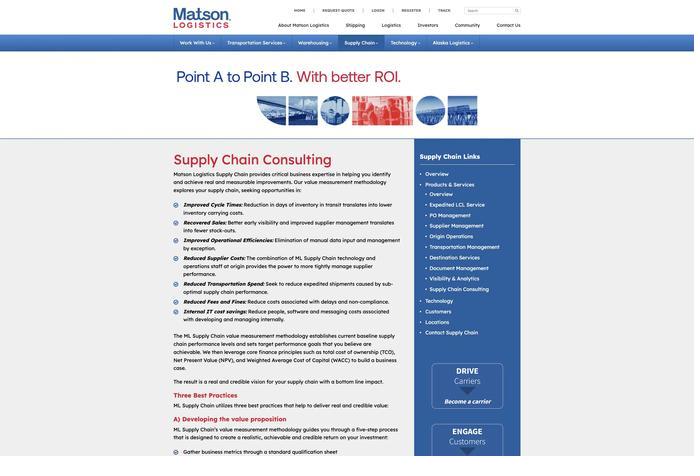 Task type: vqa. For each thing, say whether or not it's contained in the screenshot.
AND in Better Early Visibility And Improved Supplier Management Translates Into Fewer Stock-Outs.
yes



Task type: describe. For each thing, give the bounding box(es) containing it.
3 reduced from the top
[[183, 299, 205, 305]]

0 vertical spatial technology
[[391, 40, 417, 46]]

1 vertical spatial supplier
[[207, 255, 228, 262]]

about
[[278, 22, 291, 28]]

ml supply chain utilizes three best practices that help to deliver real and credible value:
[[174, 403, 388, 409]]

chain inside seek to reduce expedited shipments caused by sub- optimal supply chain performance.
[[221, 289, 234, 296]]

a left bottom
[[331, 379, 335, 386]]

internally.
[[261, 317, 285, 323]]

critical
[[272, 171, 289, 178]]

and down leverage
[[236, 357, 245, 364]]

we
[[203, 349, 211, 356]]

metrics
[[224, 449, 242, 456]]

chain for a
[[305, 379, 318, 386]]

document management
[[430, 265, 489, 272]]

to right help
[[307, 403, 312, 409]]

through inside ml supply chain's value measurement methodology guides you through a five-step process that is designed to create a realistic, achievable and credible return on your investment:
[[331, 427, 350, 433]]

net
[[174, 357, 182, 364]]

measurement inside the ml supply chain value measurement methodology establishes current baseline supply chain performance levels and sets target performance goals that you believe are achievable. we then leverage core finance principles such as total cost of ownership (tco), net present value (npv), and weighted average cost of capital (wacc) to build a business case.
[[241, 333, 274, 340]]

practices
[[260, 403, 283, 409]]

(npv),
[[219, 357, 235, 364]]

0 horizontal spatial us
[[206, 40, 211, 46]]

supply inside matson logistics supply chain provides critical business expertise in helping you identify and achieve real and measurable improvements. our value measurement methodology explores your supply chain, seeking opportunities in:
[[216, 171, 233, 178]]

three
[[234, 403, 247, 409]]

management for supplier
[[336, 220, 369, 226]]

at
[[224, 263, 229, 270]]

1 vertical spatial real
[[209, 379, 218, 386]]

cycle
[[211, 202, 224, 208]]

provides inside matson logistics supply chain provides critical business expertise in helping you identify and achieve real and measurable improvements. our value measurement methodology explores your supply chain, seeking opportunities in:
[[250, 171, 271, 178]]

the for result
[[174, 379, 182, 386]]

measurement inside matson logistics supply chain provides critical business expertise in helping you identify and achieve real and measurable improvements. our value measurement methodology explores your supply chain, seeking opportunities in:
[[319, 179, 353, 186]]

and inside the combination of ml supply chain technology and operations staff at origin provides the power to more tightly manage supplier performance.
[[366, 255, 376, 262]]

that inside the ml supply chain value measurement methodology establishes current baseline supply chain performance levels and sets target performance goals that you believe are achievable. we then leverage core finance principles such as total cost of ownership (tco), net present value (npv), and weighted average cost of capital (wacc) to build a business case.
[[323, 341, 333, 348]]

contact supply chain
[[426, 330, 478, 336]]

leverage
[[224, 349, 245, 356]]

investors
[[418, 22, 438, 28]]

by inside seek to reduce expedited shipments caused by sub- optimal supply chain performance.
[[375, 281, 381, 288]]

visibility
[[258, 220, 278, 226]]

customers link
[[426, 309, 451, 315]]

and up leverage
[[236, 341, 246, 348]]

translates for transit
[[343, 202, 367, 208]]

developing
[[195, 317, 222, 323]]

2 horizontal spatial credible
[[353, 403, 373, 409]]

Search search field
[[465, 7, 521, 14]]

1 vertical spatial inventory
[[183, 210, 207, 216]]

operational
[[211, 237, 241, 244]]

2 performance from the left
[[275, 341, 307, 348]]

non-
[[349, 299, 360, 305]]

2 vertical spatial real
[[332, 403, 341, 409]]

services for destination
[[459, 255, 480, 261]]

0 horizontal spatial in
[[270, 202, 274, 208]]

logistics inside matson logistics supply chain provides critical business expertise in helping you identify and achieve real and measurable improvements. our value measurement methodology explores your supply chain, seeking opportunities in:
[[193, 171, 215, 178]]

vision
[[251, 379, 265, 386]]

work with us link
[[180, 40, 215, 46]]

for
[[267, 379, 274, 386]]

a up "three best practices"
[[204, 379, 207, 386]]

visibility & analytics
[[430, 276, 479, 282]]

methodology inside the ml supply chain value measurement methodology establishes current baseline supply chain performance levels and sets target performance goals that you believe are achievable. we then leverage core finance principles such as total cost of ownership (tco), net present value (npv), and weighted average cost of capital (wacc) to build a business case.
[[276, 333, 308, 340]]

the for combination
[[247, 255, 255, 262]]

costs for messaging
[[349, 309, 361, 315]]

search image
[[515, 9, 519, 12]]

associated for messaging
[[363, 309, 389, 315]]

qualification
[[292, 449, 323, 456]]

0 vertical spatial reduce
[[248, 299, 266, 305]]

help
[[295, 403, 306, 409]]

a left standard
[[264, 449, 267, 456]]

better early visibility and improved supplier management translates into fewer stock-outs.
[[183, 220, 394, 234]]

levels
[[221, 341, 235, 348]]

and right software
[[310, 309, 319, 315]]

1 horizontal spatial that
[[284, 403, 294, 409]]

alaska services image
[[177, 57, 517, 132]]

you inside ml supply chain's value measurement methodology guides you through a five-step process that is designed to create a realistic, achievable and credible return on your investment:
[[321, 427, 330, 433]]

sub-
[[382, 281, 393, 288]]

manage
[[332, 263, 352, 270]]

(wacc)
[[331, 357, 350, 364]]

& for visibility
[[452, 276, 456, 282]]

locations
[[426, 319, 449, 326]]

elimination of manual data input and management by exception.
[[183, 237, 400, 252]]

your inside ml supply chain's value measurement methodology guides you through a five-step process that is designed to create a realistic, achievable and credible return on your investment:
[[347, 435, 359, 441]]

ml supply chain's value measurement methodology guides you through a five-step process that is designed to create a realistic, achievable and credible return on your investment:
[[174, 427, 398, 441]]

matson inside top menu navigation
[[293, 22, 309, 28]]

supply chain consulting inside supply chain links section
[[430, 286, 489, 293]]

& for products
[[449, 182, 452, 188]]

contact us image
[[430, 422, 505, 457]]

reduction in days of inventory in transit translates into lower inventory carrying costs.
[[183, 202, 392, 216]]

of down the 'such'
[[306, 357, 311, 364]]

optimal
[[183, 289, 202, 296]]

0 vertical spatial credible
[[230, 379, 250, 386]]

contact for contact us
[[497, 22, 514, 28]]

management for and
[[367, 237, 400, 244]]

top menu navigation
[[278, 21, 521, 32]]

value down three
[[231, 416, 249, 424]]

explores
[[174, 187, 194, 194]]

ml inside the combination of ml supply chain technology and operations staff at origin provides the power to more tightly manage supplier performance.
[[295, 255, 303, 262]]

in:
[[296, 187, 301, 194]]

and down the savings:
[[224, 317, 233, 323]]

work
[[180, 40, 192, 46]]

0 horizontal spatial cost
[[214, 309, 224, 315]]

you inside matson logistics supply chain provides critical business expertise in helping you identify and achieve real and measurable improvements. our value measurement methodology explores your supply chain, seeking opportunities in:
[[362, 171, 371, 178]]

products & services link
[[426, 182, 474, 188]]

translates for management
[[370, 220, 394, 226]]

ml down three
[[174, 403, 181, 409]]

on
[[340, 435, 346, 441]]

supply inside matson logistics supply chain provides critical business expertise in helping you identify and achieve real and measurable improvements. our value measurement methodology explores your supply chain, seeking opportunities in:
[[208, 187, 224, 194]]

1 performance from the left
[[188, 341, 220, 348]]

gather
[[183, 449, 200, 456]]

and down bottom
[[342, 403, 352, 409]]

improved for elimination of manual data input and management by exception.
[[183, 237, 209, 244]]

us inside top menu navigation
[[515, 22, 521, 28]]

by inside elimination of manual data input and management by exception.
[[183, 246, 189, 252]]

destination services
[[430, 255, 480, 261]]

fewer
[[194, 228, 208, 234]]

0 horizontal spatial through
[[243, 449, 263, 456]]

logistics down community 'link'
[[450, 40, 470, 46]]

of inside elimination of manual data input and management by exception.
[[304, 237, 309, 244]]

overview for technology
[[426, 171, 449, 178]]

your inside matson logistics supply chain provides critical business expertise in helping you identify and achieve real and measurable improvements. our value measurement methodology explores your supply chain, seeking opportunities in:
[[196, 187, 207, 194]]

warehousing link
[[298, 40, 332, 46]]

average
[[272, 357, 292, 364]]

expedited lcl service
[[430, 202, 485, 208]]

result
[[184, 379, 197, 386]]

value inside the ml supply chain value measurement methodology establishes current baseline supply chain performance levels and sets target performance goals that you believe are achievable. we then leverage core finance principles such as total cost of ownership (tco), net present value (npv), and weighted average cost of capital (wacc) to build a business case.
[[226, 333, 239, 340]]

methodology inside ml supply chain's value measurement methodology guides you through a five-step process that is designed to create a realistic, achievable and credible return on your investment:
[[269, 427, 302, 433]]

chain for chain
[[174, 341, 187, 348]]

to inside seek to reduce expedited shipments caused by sub- optimal supply chain performance.
[[279, 281, 284, 288]]

supplier inside the combination of ml supply chain technology and operations staff at origin provides the power to more tightly manage supplier performance.
[[353, 263, 373, 270]]

cost inside the ml supply chain value measurement methodology establishes current baseline supply chain performance levels and sets target performance goals that you believe are achievable. we then leverage core finance principles such as total cost of ownership (tco), net present value (npv), and weighted average cost of capital (wacc) to build a business case.
[[336, 349, 346, 356]]

return
[[324, 435, 339, 441]]

technology
[[338, 255, 365, 262]]

supply down cost
[[288, 379, 303, 386]]

transportation management link
[[430, 244, 500, 251]]

deliver
[[314, 403, 330, 409]]

and up practices
[[219, 379, 229, 386]]

to inside the ml supply chain value measurement methodology establishes current baseline supply chain performance levels and sets target performance goals that you believe are achievable. we then leverage core finance principles such as total cost of ownership (tco), net present value (npv), and weighted average cost of capital (wacc) to build a business case.
[[352, 357, 357, 364]]

bottom
[[336, 379, 354, 386]]

of down believe
[[347, 349, 352, 356]]

reduction
[[244, 202, 269, 208]]

supply inside the combination of ml supply chain technology and operations staff at origin provides the power to more tightly manage supplier performance.
[[304, 255, 321, 262]]

opportunities
[[262, 187, 294, 194]]

about matson logistics link
[[278, 21, 337, 32]]

0 horizontal spatial supply chain consulting
[[174, 151, 332, 168]]

value inside matson logistics supply chain provides critical business expertise in helping you identify and achieve real and measurable improvements. our value measurement methodology explores your supply chain, seeking opportunities in:
[[304, 179, 318, 186]]

overview link for po management
[[430, 191, 453, 198]]

you inside the ml supply chain value measurement methodology establishes current baseline supply chain performance levels and sets target performance goals that you believe are achievable. we then leverage core finance principles such as total cost of ownership (tco), net present value (npv), and weighted average cost of capital (wacc) to build a business case.
[[334, 341, 343, 348]]

core
[[247, 349, 258, 356]]

expedited
[[430, 202, 454, 208]]

alaska
[[433, 40, 448, 46]]

case.
[[174, 365, 186, 372]]

supply chain consulting link
[[430, 286, 489, 293]]

0 horizontal spatial business
[[202, 449, 223, 456]]

0 horizontal spatial consulting
[[263, 151, 332, 168]]

credible inside ml supply chain's value measurement methodology guides you through a five-step process that is designed to create a realistic, achievable and credible return on your investment:
[[303, 435, 322, 441]]

five-
[[356, 427, 367, 433]]

expedited
[[304, 281, 328, 288]]

supply inside the ml supply chain value measurement methodology establishes current baseline supply chain performance levels and sets target performance goals that you believe are achievable. we then leverage core finance principles such as total cost of ownership (tco), net present value (npv), and weighted average cost of capital (wacc) to build a business case.
[[193, 333, 209, 340]]

supplier inside better early visibility and improved supplier management translates into fewer stock-outs.
[[315, 220, 335, 226]]

manual
[[310, 237, 328, 244]]

caused
[[356, 281, 374, 288]]

2 vertical spatial with
[[320, 379, 330, 386]]

track link
[[429, 8, 451, 13]]

create
[[220, 435, 236, 441]]

then
[[212, 349, 223, 356]]

into for fewer
[[183, 228, 193, 234]]

origin operations link
[[430, 234, 473, 240]]

1 vertical spatial your
[[275, 379, 286, 386]]

and inside better early visibility and improved supplier management translates into fewer stock-outs.
[[280, 220, 289, 226]]

process
[[379, 427, 398, 433]]

and inside ml supply chain's value measurement methodology guides you through a five-step process that is designed to create a realistic, achievable and credible return on your investment:
[[292, 435, 301, 441]]

and right the fees
[[220, 299, 230, 305]]

measurable
[[226, 179, 255, 186]]

business inside the ml supply chain value measurement methodology establishes current baseline supply chain performance levels and sets target performance goals that you believe are achievable. we then leverage core finance principles such as total cost of ownership (tco), net present value (npv), and weighted average cost of capital (wacc) to build a business case.
[[376, 357, 397, 364]]

believe
[[345, 341, 362, 348]]

po
[[430, 212, 437, 219]]

establishes
[[310, 333, 337, 340]]

matson logistics image
[[174, 8, 231, 28]]

products & services
[[426, 182, 474, 188]]

destination
[[430, 255, 458, 261]]

track
[[438, 8, 451, 13]]

2 vertical spatial transportation
[[207, 281, 245, 288]]

logistics down login
[[382, 22, 401, 28]]

value
[[204, 357, 217, 364]]

contact us
[[497, 22, 521, 28]]

supply inside the ml supply chain value measurement methodology establishes current baseline supply chain performance levels and sets target performance goals that you believe are achievable. we then leverage core finance principles such as total cost of ownership (tco), net present value (npv), and weighted average cost of capital (wacc) to build a business case.
[[379, 333, 395, 340]]

measurement inside ml supply chain's value measurement methodology guides you through a five-step process that is designed to create a realistic, achievable and credible return on your investment:
[[234, 427, 268, 433]]

methodology inside matson logistics supply chain provides critical business expertise in helping you identify and achieve real and measurable improvements. our value measurement methodology explores your supply chain, seeking opportunities in:
[[354, 179, 386, 186]]

sheet
[[324, 449, 338, 456]]

days
[[276, 202, 287, 208]]

to inside ml supply chain's value measurement methodology guides you through a five-step process that is designed to create a realistic, achievable and credible return on your investment:
[[214, 435, 219, 441]]

line
[[355, 379, 364, 386]]

delays
[[321, 299, 337, 305]]



Task type: locate. For each thing, give the bounding box(es) containing it.
1 horizontal spatial is
[[199, 379, 203, 386]]

1 horizontal spatial supplier
[[353, 263, 373, 270]]

and right input
[[357, 237, 366, 244]]

transportation for transportation services
[[227, 40, 261, 46]]

1 vertical spatial improved
[[183, 237, 209, 244]]

by left sub-
[[375, 281, 381, 288]]

weighted
[[247, 357, 270, 364]]

1 vertical spatial services
[[454, 182, 474, 188]]

cost
[[214, 309, 224, 315], [336, 349, 346, 356]]

ml down "a)"
[[174, 427, 181, 433]]

links
[[464, 153, 480, 161]]

management for transportation management
[[467, 244, 500, 251]]

chain inside the ml supply chain value measurement methodology establishes current baseline supply chain performance levels and sets target performance goals that you believe are achievable. we then leverage core finance principles such as total cost of ownership (tco), net present value (npv), and weighted average cost of capital (wacc) to build a business case.
[[174, 341, 187, 348]]

management inside better early visibility and improved supplier management translates into fewer stock-outs.
[[336, 220, 369, 226]]

1 horizontal spatial costs
[[349, 309, 361, 315]]

contact down search search field
[[497, 22, 514, 28]]

1 vertical spatial associated
[[363, 309, 389, 315]]

you right helping
[[362, 171, 371, 178]]

into inside better early visibility and improved supplier management translates into fewer stock-outs.
[[183, 228, 193, 234]]

target
[[258, 341, 274, 348]]

credible left 'value:'
[[353, 403, 373, 409]]

services up lcl
[[454, 182, 474, 188]]

supply chain link
[[345, 40, 378, 46]]

matson up achieve
[[174, 171, 192, 178]]

technology inside supply chain links section
[[426, 298, 453, 305]]

technology down top menu navigation
[[391, 40, 417, 46]]

best
[[193, 392, 207, 400]]

the
[[268, 263, 276, 270], [220, 416, 230, 424]]

management for document management
[[456, 265, 489, 272]]

credible
[[230, 379, 250, 386], [353, 403, 373, 409], [303, 435, 322, 441]]

1 horizontal spatial technology
[[426, 298, 453, 305]]

overview link for technology
[[426, 171, 449, 178]]

the inside the combination of ml supply chain technology and operations staff at origin provides the power to more tightly manage supplier performance.
[[268, 263, 276, 270]]

0 vertical spatial cost
[[214, 309, 224, 315]]

0 vertical spatial transportation
[[227, 40, 261, 46]]

supply chain consulting up measurable
[[174, 151, 332, 168]]

1 vertical spatial reduced
[[183, 281, 205, 288]]

the up achievable.
[[174, 333, 182, 340]]

request
[[323, 8, 340, 13]]

measurement up sets
[[241, 333, 274, 340]]

chain,
[[225, 187, 240, 194]]

supplier up the staff
[[207, 255, 228, 262]]

1 vertical spatial through
[[243, 449, 263, 456]]

1 vertical spatial contact
[[426, 330, 445, 336]]

by left exception.
[[183, 246, 189, 252]]

guides
[[303, 427, 319, 433]]

managing
[[234, 317, 259, 323]]

management for supplier management
[[451, 223, 484, 229]]

of inside the combination of ml supply chain technology and operations staff at origin provides the power to more tightly manage supplier performance.
[[289, 255, 294, 262]]

provides down combination
[[246, 263, 267, 270]]

0 horizontal spatial by
[[183, 246, 189, 252]]

0 vertical spatial us
[[515, 22, 521, 28]]

improved cycle times:
[[183, 202, 242, 208]]

into inside reduction in days of inventory in transit translates into lower inventory carrying costs.
[[368, 202, 378, 208]]

with inside reduce people, software and messaging costs associated with developing and managing internally.
[[183, 317, 194, 323]]

associated inside reduce people, software and messaging costs associated with developing and managing internally.
[[363, 309, 389, 315]]

contact inside supply chain links section
[[426, 330, 445, 336]]

chain up achievable.
[[174, 341, 187, 348]]

you down current
[[334, 341, 343, 348]]

chain's
[[200, 427, 218, 433]]

to right seek
[[279, 281, 284, 288]]

0 vertical spatial performance.
[[183, 271, 216, 278]]

us down search icon
[[515, 22, 521, 28]]

supply chain
[[345, 40, 375, 46]]

contact inside top menu navigation
[[497, 22, 514, 28]]

consulting up critical
[[263, 151, 332, 168]]

services for transportation
[[263, 40, 282, 46]]

performance. down operations
[[183, 271, 216, 278]]

alaska logistics link
[[433, 40, 473, 46]]

0 horizontal spatial credible
[[230, 379, 250, 386]]

of left manual
[[304, 237, 309, 244]]

0 horizontal spatial contact
[[426, 330, 445, 336]]

1 horizontal spatial matson
[[293, 22, 309, 28]]

chain inside the ml supply chain value measurement methodology establishes current baseline supply chain performance levels and sets target performance goals that you believe are achievable. we then leverage core finance principles such as total cost of ownership (tco), net present value (npv), and weighted average cost of capital (wacc) to build a business case.
[[211, 333, 225, 340]]

chain down reduced transportation spend: at the left bottom of page
[[221, 289, 234, 296]]

real inside matson logistics supply chain provides critical business expertise in helping you identify and achieve real and measurable improvements. our value measurement methodology explores your supply chain, seeking opportunities in:
[[205, 179, 214, 186]]

with left delays
[[309, 299, 320, 305]]

about matson logistics
[[278, 22, 329, 28]]

1 vertical spatial technology
[[426, 298, 453, 305]]

and right the technology
[[366, 255, 376, 262]]

0 horizontal spatial chain
[[174, 341, 187, 348]]

supply chain consulting down visibility & analytics
[[430, 286, 489, 293]]

logistics up warehousing link
[[310, 22, 329, 28]]

quote
[[341, 8, 355, 13]]

1 vertical spatial us
[[206, 40, 211, 46]]

the inside the ml supply chain value measurement methodology establishes current baseline supply chain performance levels and sets target performance goals that you believe are achievable. we then leverage core finance principles such as total cost of ownership (tco), net present value (npv), and weighted average cost of capital (wacc) to build a business case.
[[174, 333, 182, 340]]

management up operations
[[451, 223, 484, 229]]

sets
[[247, 341, 257, 348]]

with left bottom
[[320, 379, 330, 386]]

value right our
[[304, 179, 318, 186]]

measurement up realistic,
[[234, 427, 268, 433]]

1 improved from the top
[[183, 202, 209, 208]]

0 horizontal spatial you
[[321, 427, 330, 433]]

exception.
[[191, 246, 216, 252]]

expedited lcl service link
[[430, 202, 485, 208]]

logistics up achieve
[[193, 171, 215, 178]]

management for po management
[[438, 212, 471, 219]]

technology link down top menu navigation
[[391, 40, 420, 46]]

impact.
[[365, 379, 383, 386]]

chain down capital
[[305, 379, 318, 386]]

goals
[[308, 341, 321, 348]]

reduce inside reduce people, software and messaging costs associated with developing and managing internally.
[[248, 309, 267, 315]]

that inside ml supply chain's value measurement methodology guides you through a five-step process that is designed to create a realistic, achievable and credible return on your investment:
[[174, 435, 184, 441]]

value up levels
[[226, 333, 239, 340]]

2 horizontal spatial your
[[347, 435, 359, 441]]

and inside elimination of manual data input and management by exception.
[[357, 237, 366, 244]]

1 horizontal spatial translates
[[370, 220, 394, 226]]

1 vertical spatial matson
[[174, 171, 192, 178]]

register link
[[393, 8, 429, 13]]

0 vertical spatial by
[[183, 246, 189, 252]]

ml up the more
[[295, 255, 303, 262]]

2 vertical spatial credible
[[303, 435, 322, 441]]

ml up achievable.
[[184, 333, 191, 340]]

& right products
[[449, 182, 452, 188]]

2 vertical spatial measurement
[[234, 427, 268, 433]]

combination
[[257, 255, 287, 262]]

methodology down identify
[[354, 179, 386, 186]]

to inside the combination of ml supply chain technology and operations staff at origin provides the power to more tightly manage supplier performance.
[[294, 263, 299, 270]]

elimination
[[275, 237, 302, 244]]

through up on
[[331, 427, 350, 433]]

0 vertical spatial your
[[196, 187, 207, 194]]

reduced
[[183, 255, 205, 262], [183, 281, 205, 288], [183, 299, 205, 305]]

business inside matson logistics supply chain provides critical business expertise in helping you identify and achieve real and measurable improvements. our value measurement methodology explores your supply chain, seeking opportunities in:
[[290, 171, 311, 178]]

1 vertical spatial measurement
[[241, 333, 274, 340]]

is inside ml supply chain's value measurement methodology guides you through a five-step process that is designed to create a realistic, achievable and credible return on your investment:
[[185, 435, 189, 441]]

value:
[[374, 403, 388, 409]]

internal it cost savings:
[[183, 309, 247, 315]]

2 horizontal spatial business
[[376, 357, 397, 364]]

0 horizontal spatial performance
[[188, 341, 220, 348]]

0 vertical spatial associated
[[281, 299, 308, 305]]

1 horizontal spatial chain
[[221, 289, 234, 296]]

proposition
[[251, 416, 287, 424]]

business up our
[[290, 171, 311, 178]]

the combination of ml supply chain technology and operations staff at origin provides the power to more tightly manage supplier performance.
[[183, 255, 376, 278]]

overview link up products
[[426, 171, 449, 178]]

1 vertical spatial overview
[[430, 191, 453, 198]]

you up return
[[321, 427, 330, 433]]

reduced up optimal
[[183, 281, 205, 288]]

management inside elimination of manual data input and management by exception.
[[367, 237, 400, 244]]

identify
[[372, 171, 391, 178]]

locations link
[[426, 319, 449, 326]]

1 vertical spatial the
[[220, 416, 230, 424]]

document management link
[[430, 265, 489, 272]]

supply inside ml supply chain's value measurement methodology guides you through a five-step process that is designed to create a realistic, achievable and credible return on your investment:
[[182, 427, 199, 433]]

services
[[263, 40, 282, 46], [454, 182, 474, 188], [459, 255, 480, 261]]

matson
[[293, 22, 309, 28], [174, 171, 192, 178]]

ml inside the ml supply chain value measurement methodology establishes current baseline supply chain performance levels and sets target performance goals that you believe are achievable. we then leverage core finance principles such as total cost of ownership (tco), net present value (npv), and weighted average cost of capital (wacc) to build a business case.
[[184, 333, 191, 340]]

1 horizontal spatial through
[[331, 427, 350, 433]]

1 horizontal spatial your
[[275, 379, 286, 386]]

supply chain links section
[[407, 139, 528, 457]]

fines:
[[231, 299, 246, 305]]

1 vertical spatial performance.
[[236, 289, 268, 296]]

2 horizontal spatial that
[[323, 341, 333, 348]]

your right on
[[347, 435, 359, 441]]

efficiencies:
[[243, 237, 273, 244]]

consulting down the analytics at bottom
[[463, 286, 489, 293]]

the down utilizes
[[220, 416, 230, 424]]

0 vertical spatial is
[[199, 379, 203, 386]]

1 vertical spatial transportation
[[430, 244, 466, 251]]

matson down home
[[293, 22, 309, 28]]

0 vertical spatial chain
[[221, 289, 234, 296]]

performance. down spend:
[[236, 289, 268, 296]]

0 horizontal spatial into
[[183, 228, 193, 234]]

recovered sales:
[[183, 220, 226, 226]]

our
[[294, 179, 303, 186]]

associated for reduce
[[281, 299, 308, 305]]

2 vertical spatial reduced
[[183, 299, 205, 305]]

and down reduction in days of inventory in transit translates into lower inventory carrying costs.
[[280, 220, 289, 226]]

investors link
[[409, 21, 447, 32]]

matson logistics supply chain provides critical business expertise in helping you identify and achieve real and measurable improvements. our value measurement methodology explores your supply chain, seeking opportunities in:
[[174, 171, 391, 194]]

0 vertical spatial matson
[[293, 22, 309, 28]]

transportation inside supply chain links section
[[430, 244, 466, 251]]

lower
[[379, 202, 392, 208]]

capital
[[312, 357, 330, 364]]

your
[[196, 187, 207, 194], [275, 379, 286, 386], [347, 435, 359, 441]]

origin
[[430, 234, 445, 240]]

0 vertical spatial inventory
[[295, 202, 318, 208]]

with
[[194, 40, 204, 46]]

provides inside the combination of ml supply chain technology and operations staff at origin provides the power to more tightly manage supplier performance.
[[246, 263, 267, 270]]

1 horizontal spatial supplier
[[430, 223, 450, 229]]

1 vertical spatial costs
[[349, 309, 361, 315]]

real right deliver
[[332, 403, 341, 409]]

0 horizontal spatial technology link
[[391, 40, 420, 46]]

translates right 'transit'
[[343, 202, 367, 208]]

and left "non-"
[[338, 299, 348, 305]]

1 vertical spatial supply chain consulting
[[430, 286, 489, 293]]

associated up software
[[281, 299, 308, 305]]

supply inside seek to reduce expedited shipments caused by sub- optimal supply chain performance.
[[203, 289, 219, 296]]

1 vertical spatial translates
[[370, 220, 394, 226]]

real
[[205, 179, 214, 186], [209, 379, 218, 386], [332, 403, 341, 409]]

transit
[[326, 202, 341, 208]]

through down realistic,
[[243, 449, 263, 456]]

sales:
[[212, 220, 226, 226]]

overview up expedited
[[430, 191, 453, 198]]

supplier up origin
[[430, 223, 450, 229]]

chain inside matson logistics supply chain provides critical business expertise in helping you identify and achieve real and measurable improvements. our value measurement methodology explores your supply chain, seeking opportunities in:
[[234, 171, 248, 178]]

0 horizontal spatial matson
[[174, 171, 192, 178]]

2 improved from the top
[[183, 237, 209, 244]]

document
[[430, 265, 455, 272]]

logistics link
[[373, 21, 409, 32]]

supplier management
[[430, 223, 484, 229]]

reduce down spend:
[[248, 299, 266, 305]]

contact for contact supply chain
[[426, 330, 445, 336]]

0 horizontal spatial supplier
[[207, 255, 228, 262]]

overview for po management
[[430, 191, 453, 198]]

1 vertical spatial overview link
[[430, 191, 453, 198]]

1 horizontal spatial performance.
[[236, 289, 268, 296]]

0 vertical spatial &
[[449, 182, 452, 188]]

supplier
[[315, 220, 335, 226], [353, 263, 373, 270]]

po management
[[430, 212, 471, 219]]

a left five-
[[352, 427, 355, 433]]

achievable.
[[174, 349, 201, 356]]

1 vertical spatial credible
[[353, 403, 373, 409]]

1 vertical spatial with
[[183, 317, 194, 323]]

value up the create
[[219, 427, 233, 433]]

0 vertical spatial the
[[268, 263, 276, 270]]

total
[[323, 349, 334, 356]]

that down "a)"
[[174, 435, 184, 441]]

1 vertical spatial that
[[284, 403, 294, 409]]

reduced fees and fines: reduce costs associated with delays and non-compliance.
[[183, 299, 389, 305]]

developing
[[182, 416, 218, 424]]

supplier inside supply chain links section
[[430, 223, 450, 229]]

provides
[[250, 171, 271, 178], [246, 263, 267, 270]]

2 reduced from the top
[[183, 281, 205, 288]]

to left the more
[[294, 263, 299, 270]]

shipping
[[346, 22, 365, 28]]

with for developing
[[183, 317, 194, 323]]

chain inside the combination of ml supply chain technology and operations staff at origin provides the power to more tightly manage supplier performance.
[[322, 255, 336, 262]]

0 vertical spatial contact
[[497, 22, 514, 28]]

a right the create
[[238, 435, 241, 441]]

business
[[290, 171, 311, 178], [376, 357, 397, 364], [202, 449, 223, 456]]

1 horizontal spatial inventory
[[295, 202, 318, 208]]

to
[[294, 263, 299, 270], [279, 281, 284, 288], [352, 357, 357, 364], [307, 403, 312, 409], [214, 435, 219, 441]]

0 vertical spatial overview link
[[426, 171, 449, 178]]

0 vertical spatial consulting
[[263, 151, 332, 168]]

0 vertical spatial that
[[323, 341, 333, 348]]

that left help
[[284, 403, 294, 409]]

0 horizontal spatial supplier
[[315, 220, 335, 226]]

home
[[294, 8, 305, 13]]

that up the total
[[323, 341, 333, 348]]

0 vertical spatial real
[[205, 179, 214, 186]]

consulting inside supply chain links section
[[463, 286, 489, 293]]

operations
[[446, 234, 473, 240]]

0 horizontal spatial is
[[185, 435, 189, 441]]

technology link up customers link
[[426, 298, 453, 305]]

supplier down the technology
[[353, 263, 373, 270]]

best
[[248, 403, 259, 409]]

0 vertical spatial with
[[309, 299, 320, 305]]

standard
[[269, 449, 291, 456]]

credible down guides
[[303, 435, 322, 441]]

1 horizontal spatial consulting
[[463, 286, 489, 293]]

0 vertical spatial technology link
[[391, 40, 420, 46]]

in left 'transit'
[[320, 202, 324, 208]]

1 reduced from the top
[[183, 255, 205, 262]]

value inside ml supply chain's value measurement methodology guides you through a five-step process that is designed to create a realistic, achievable and credible return on your investment:
[[219, 427, 233, 433]]

practices
[[209, 392, 237, 400]]

translates inside reduction in days of inventory in transit translates into lower inventory carrying costs.
[[343, 202, 367, 208]]

supply up the fees
[[203, 289, 219, 296]]

your down achieve
[[196, 187, 207, 194]]

are
[[363, 341, 371, 348]]

2 horizontal spatial chain
[[305, 379, 318, 386]]

carrier image
[[430, 362, 505, 412]]

origin
[[230, 263, 245, 270]]

inventory
[[295, 202, 318, 208], [183, 210, 207, 216]]

0 horizontal spatial your
[[196, 187, 207, 194]]

improvements.
[[256, 179, 292, 186]]

savings:
[[226, 309, 247, 315]]

2 horizontal spatial in
[[336, 171, 341, 178]]

stock-
[[209, 228, 224, 234]]

1 vertical spatial technology link
[[426, 298, 453, 305]]

carrying
[[208, 210, 228, 216]]

1 horizontal spatial you
[[334, 341, 343, 348]]

designed
[[190, 435, 213, 441]]

investment:
[[360, 435, 388, 441]]

transportation management
[[430, 244, 500, 251]]

with for delays
[[309, 299, 320, 305]]

reduced for operations
[[183, 255, 205, 262]]

None search field
[[465, 7, 521, 14]]

translates inside better early visibility and improved supplier management translates into fewer stock-outs.
[[370, 220, 394, 226]]

0 vertical spatial the
[[247, 255, 255, 262]]

0 vertical spatial reduced
[[183, 255, 205, 262]]

and up explores
[[174, 179, 183, 186]]

1 horizontal spatial performance
[[275, 341, 307, 348]]

costs up people,
[[267, 299, 280, 305]]

1 horizontal spatial contact
[[497, 22, 514, 28]]

improved
[[183, 202, 209, 208], [183, 237, 209, 244]]

the for ml
[[174, 333, 182, 340]]

1 horizontal spatial supply chain consulting
[[430, 286, 489, 293]]

translates down lower
[[370, 220, 394, 226]]

1 horizontal spatial us
[[515, 22, 521, 28]]

three best practices
[[174, 392, 237, 400]]

ml inside ml supply chain's value measurement methodology guides you through a five-step process that is designed to create a realistic, achievable and credible return on your investment:
[[174, 427, 181, 433]]

data
[[330, 237, 341, 244]]

a)
[[174, 416, 180, 424]]

in inside matson logistics supply chain provides critical business expertise in helping you identify and achieve real and measurable improvements. our value measurement methodology explores your supply chain, seeking opportunities in:
[[336, 171, 341, 178]]

community
[[455, 22, 480, 28]]

costs inside reduce people, software and messaging costs associated with developing and managing internally.
[[349, 309, 361, 315]]

a inside the ml supply chain value measurement methodology establishes current baseline supply chain performance levels and sets target performance goals that you believe are achievable. we then leverage core finance principles such as total cost of ownership (tco), net present value (npv), and weighted average cost of capital (wacc) to build a business case.
[[371, 357, 375, 364]]

2 vertical spatial chain
[[305, 379, 318, 386]]

reduced for optimal
[[183, 281, 205, 288]]

costs for reduce
[[267, 299, 280, 305]]

by
[[183, 246, 189, 252], [375, 281, 381, 288]]

costs down "non-"
[[349, 309, 361, 315]]

in left helping
[[336, 171, 341, 178]]

into down recovered
[[183, 228, 193, 234]]

1 vertical spatial reduce
[[248, 309, 267, 315]]

0 vertical spatial through
[[331, 427, 350, 433]]

0 vertical spatial methodology
[[354, 179, 386, 186]]

technology up customers link
[[426, 298, 453, 305]]

performance. inside the combination of ml supply chain technology and operations staff at origin provides the power to more tightly manage supplier performance.
[[183, 271, 216, 278]]

1 horizontal spatial in
[[320, 202, 324, 208]]

us right with
[[206, 40, 211, 46]]

2 vertical spatial you
[[321, 427, 330, 433]]

into for lower
[[368, 202, 378, 208]]

transportation for transportation management
[[430, 244, 466, 251]]

the
[[247, 255, 255, 262], [174, 333, 182, 340], [174, 379, 182, 386]]

the inside the combination of ml supply chain technology and operations staff at origin provides the power to more tightly manage supplier performance.
[[247, 255, 255, 262]]

ownership
[[354, 349, 379, 356]]

performance up principles
[[275, 341, 307, 348]]

of inside reduction in days of inventory in transit translates into lower inventory carrying costs.
[[289, 202, 294, 208]]

the right costs:
[[247, 255, 255, 262]]

improved for reduction in days of inventory in transit translates into lower inventory carrying costs.
[[183, 202, 209, 208]]

of right days
[[289, 202, 294, 208]]

matson inside matson logistics supply chain provides critical business expertise in helping you identify and achieve real and measurable improvements. our value measurement methodology explores your supply chain, seeking opportunities in:
[[174, 171, 192, 178]]

supplier up manual
[[315, 220, 335, 226]]

performance. inside seek to reduce expedited shipments caused by sub- optimal supply chain performance.
[[236, 289, 268, 296]]

reduced up internal
[[183, 299, 205, 305]]

2 vertical spatial your
[[347, 435, 359, 441]]

0 vertical spatial provides
[[250, 171, 271, 178]]

and left measurable
[[215, 179, 225, 186]]

with down internal
[[183, 317, 194, 323]]

software
[[287, 309, 309, 315]]



